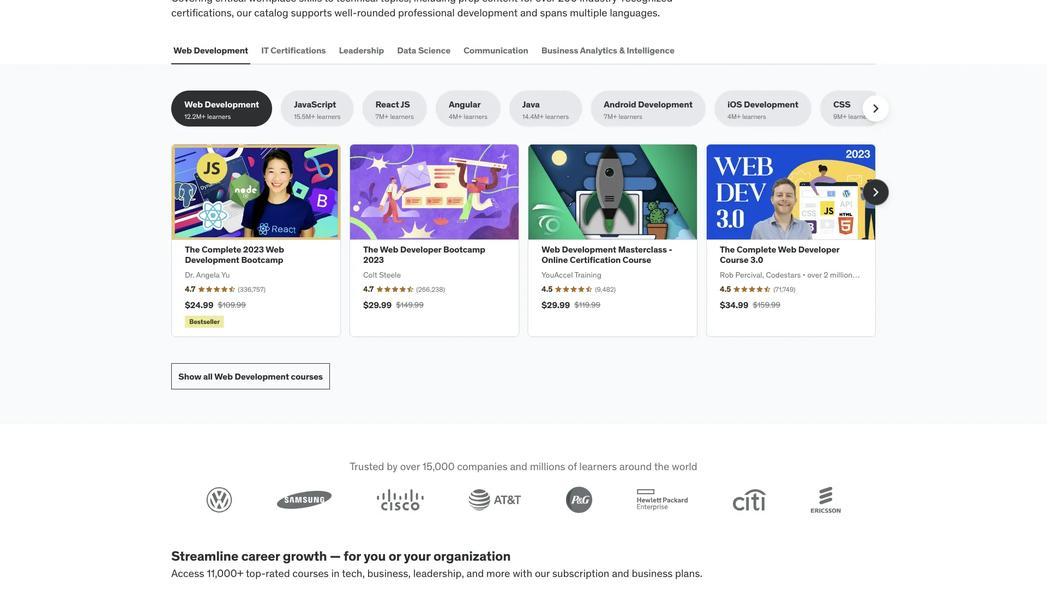 Task type: locate. For each thing, give the bounding box(es) containing it.
business
[[542, 45, 579, 56]]

learners inside the java 14.4m+ learners
[[546, 112, 569, 121]]

complete inside the complete web developer course 3.0
[[737, 244, 777, 255]]

the inside the complete web developer course 3.0
[[720, 244, 735, 255]]

show all web development courses link
[[171, 364, 330, 390]]

learners inside web development 12.2m+ learners
[[207, 112, 231, 121]]

development for android development 7m+ learners
[[639, 99, 693, 110]]

0 horizontal spatial course
[[623, 254, 652, 266]]

and inside covering critical workplace skills to technical topics, including prep content for over 200 industry-recognized certifications, our catalog supports well-rounded professional development and spans multiple languages.
[[521, 6, 538, 19]]

development inside ios development 4m+ learners
[[744, 99, 799, 110]]

next image for topic filters element
[[868, 100, 885, 117]]

react js 7m+ learners
[[376, 99, 414, 121]]

the
[[655, 460, 670, 473]]

for
[[521, 0, 533, 4], [344, 548, 361, 564]]

web inside button
[[174, 45, 192, 56]]

0 horizontal spatial complete
[[202, 244, 241, 255]]

1 next image from the top
[[868, 100, 885, 117]]

1 horizontal spatial for
[[521, 0, 533, 4]]

ios
[[728, 99, 743, 110]]

the web developer bootcamp 2023
[[363, 244, 486, 266]]

development inside web development 12.2m+ learners
[[205, 99, 259, 110]]

7m+ inside android development 7m+ learners
[[604, 112, 617, 121]]

1 horizontal spatial bootcamp
[[443, 244, 486, 255]]

companies
[[457, 460, 508, 473]]

2 horizontal spatial the
[[720, 244, 735, 255]]

4m+ inside ios development 4m+ learners
[[728, 112, 741, 121]]

cisco logo image
[[377, 489, 424, 511]]

next image
[[868, 100, 885, 117], [868, 184, 885, 201]]

1 horizontal spatial 2023
[[363, 254, 384, 266]]

7m+ down react
[[376, 112, 389, 121]]

in
[[331, 567, 340, 580]]

supports
[[291, 6, 332, 19]]

web development 12.2m+ learners
[[184, 99, 259, 121]]

the inside the web developer bootcamp 2023
[[363, 244, 378, 255]]

2023 inside the complete 2023 web development bootcamp
[[243, 244, 264, 255]]

learners
[[207, 112, 231, 121], [317, 112, 341, 121], [390, 112, 414, 121], [464, 112, 488, 121], [546, 112, 569, 121], [619, 112, 643, 121], [743, 112, 767, 121], [849, 112, 873, 121], [580, 460, 617, 473]]

recognized
[[622, 0, 673, 4]]

1 course from the left
[[623, 254, 652, 266]]

2 4m+ from the left
[[728, 112, 741, 121]]

communication
[[464, 45, 529, 56]]

courses
[[291, 371, 323, 382], [293, 567, 329, 580]]

2 7m+ from the left
[[604, 112, 617, 121]]

development inside button
[[194, 45, 248, 56]]

android development 7m+ learners
[[604, 99, 693, 121]]

course
[[623, 254, 652, 266], [720, 254, 749, 266]]

1 horizontal spatial developer
[[799, 244, 840, 255]]

15.5m+
[[294, 112, 315, 121]]

0 horizontal spatial 4m+
[[449, 112, 462, 121]]

7m+ inside react js 7m+ learners
[[376, 112, 389, 121]]

2 the from the left
[[363, 244, 378, 255]]

4m+ down angular at top left
[[449, 112, 462, 121]]

complete for course
[[737, 244, 777, 255]]

7m+
[[376, 112, 389, 121], [604, 112, 617, 121]]

3 the from the left
[[720, 244, 735, 255]]

learners inside angular 4m+ learners
[[464, 112, 488, 121]]

0 horizontal spatial for
[[344, 548, 361, 564]]

industry-
[[580, 0, 622, 4]]

web development button
[[171, 37, 251, 63]]

complete inside the complete 2023 web development bootcamp
[[202, 244, 241, 255]]

1 developer from the left
[[400, 244, 442, 255]]

2 course from the left
[[720, 254, 749, 266]]

javascript 15.5m+ learners
[[294, 99, 341, 121]]

catalog
[[254, 6, 289, 19]]

bootcamp
[[443, 244, 486, 255], [241, 254, 283, 266]]

for right the —
[[344, 548, 361, 564]]

and
[[521, 6, 538, 19], [510, 460, 528, 473], [467, 567, 484, 580], [612, 567, 630, 580]]

leadership button
[[337, 37, 386, 63]]

learners inside react js 7m+ learners
[[390, 112, 414, 121]]

1 vertical spatial next image
[[868, 184, 885, 201]]

the inside the complete 2023 web development bootcamp
[[185, 244, 200, 255]]

web
[[174, 45, 192, 56], [184, 99, 203, 110], [266, 244, 284, 255], [380, 244, 399, 255], [542, 244, 560, 255], [778, 244, 797, 255], [214, 371, 233, 382]]

0 vertical spatial our
[[237, 6, 252, 19]]

4m+ down 'ios'
[[728, 112, 741, 121]]

2023
[[243, 244, 264, 255], [363, 254, 384, 266]]

of
[[568, 460, 577, 473]]

certifications,
[[171, 6, 234, 19]]

or
[[389, 548, 401, 564]]

next image inside carousel element
[[868, 184, 885, 201]]

1 horizontal spatial over
[[536, 0, 556, 4]]

1 horizontal spatial 7m+
[[604, 112, 617, 121]]

1 horizontal spatial 4m+
[[728, 112, 741, 121]]

workplace
[[249, 0, 297, 4]]

course left 3.0
[[720, 254, 749, 266]]

over right by
[[400, 460, 420, 473]]

the complete 2023 web development bootcamp link
[[185, 244, 284, 266]]

tech,
[[342, 567, 365, 580]]

the complete web developer course 3.0
[[720, 244, 840, 266]]

0 horizontal spatial bootcamp
[[241, 254, 283, 266]]

javascript
[[294, 99, 336, 110]]

web development masterclass - online certification course
[[542, 244, 673, 266]]

1 horizontal spatial our
[[535, 567, 550, 580]]

complete for development
[[202, 244, 241, 255]]

1 horizontal spatial the
[[363, 244, 378, 255]]

learners inside css 9m+ learners
[[849, 112, 873, 121]]

growth
[[283, 548, 327, 564]]

200
[[558, 0, 578, 4]]

certification
[[570, 254, 621, 266]]

business analytics & intelligence button
[[540, 37, 677, 63]]

2023 inside the web developer bootcamp 2023
[[363, 254, 384, 266]]

covering
[[171, 0, 213, 4]]

2 complete from the left
[[737, 244, 777, 255]]

2 developer from the left
[[799, 244, 840, 255]]

java 14.4m+ learners
[[523, 99, 569, 121]]

1 the from the left
[[185, 244, 200, 255]]

the for 2023
[[363, 244, 378, 255]]

analytics
[[580, 45, 618, 56]]

-
[[669, 244, 673, 255]]

0 vertical spatial next image
[[868, 100, 885, 117]]

0 horizontal spatial 7m+
[[376, 112, 389, 121]]

15,000
[[423, 460, 455, 473]]

course inside web development masterclass - online certification course
[[623, 254, 652, 266]]

0 horizontal spatial 2023
[[243, 244, 264, 255]]

over up spans
[[536, 0, 556, 4]]

0 vertical spatial courses
[[291, 371, 323, 382]]

volkswagen logo image
[[206, 487, 232, 513]]

14.4m+
[[523, 112, 544, 121]]

development for web development masterclass - online certification course
[[562, 244, 617, 255]]

certifications
[[271, 45, 326, 56]]

for inside streamline career growth — for you or your organization access 11,000+ top-rated courses in tech, business, leadership, and more with our subscription and business plans.
[[344, 548, 361, 564]]

1 vertical spatial our
[[535, 567, 550, 580]]

12.2m+
[[184, 112, 206, 121]]

and left millions
[[510, 460, 528, 473]]

our
[[237, 6, 252, 19], [535, 567, 550, 580]]

world
[[672, 460, 698, 473]]

1 vertical spatial courses
[[293, 567, 329, 580]]

1 horizontal spatial complete
[[737, 244, 777, 255]]

our down critical
[[237, 6, 252, 19]]

more
[[487, 567, 511, 580]]

trusted by over 15,000 companies and millions of learners around the world
[[350, 460, 698, 473]]

7m+ down android at the right
[[604, 112, 617, 121]]

our right with
[[535, 567, 550, 580]]

subscription
[[553, 567, 610, 580]]

professional
[[398, 6, 455, 19]]

1 7m+ from the left
[[376, 112, 389, 121]]

2 next image from the top
[[868, 184, 885, 201]]

development inside web development masterclass - online certification course
[[562, 244, 617, 255]]

1 complete from the left
[[202, 244, 241, 255]]

developer
[[400, 244, 442, 255], [799, 244, 840, 255]]

0 vertical spatial over
[[536, 0, 556, 4]]

next image inside topic filters element
[[868, 100, 885, 117]]

well-
[[335, 6, 357, 19]]

organization
[[434, 548, 511, 564]]

the complete web developer course 3.0 link
[[720, 244, 840, 266]]

0 horizontal spatial our
[[237, 6, 252, 19]]

1 4m+ from the left
[[449, 112, 462, 121]]

development inside the complete 2023 web development bootcamp
[[185, 254, 239, 266]]

development
[[458, 6, 518, 19]]

att&t logo image
[[469, 489, 522, 511]]

and left business
[[612, 567, 630, 580]]

development inside android development 7m+ learners
[[639, 99, 693, 110]]

web inside the complete 2023 web development bootcamp
[[266, 244, 284, 255]]

1 vertical spatial over
[[400, 460, 420, 473]]

our inside streamline career growth — for you or your organization access 11,000+ top-rated courses in tech, business, leadership, and more with our subscription and business plans.
[[535, 567, 550, 580]]

complete
[[202, 244, 241, 255], [737, 244, 777, 255]]

learners inside javascript 15.5m+ learners
[[317, 112, 341, 121]]

0 vertical spatial for
[[521, 0, 533, 4]]

the for development
[[185, 244, 200, 255]]

communication button
[[462, 37, 531, 63]]

0 horizontal spatial developer
[[400, 244, 442, 255]]

the
[[185, 244, 200, 255], [363, 244, 378, 255], [720, 244, 735, 255]]

trusted
[[350, 460, 384, 473]]

1 vertical spatial for
[[344, 548, 361, 564]]

1 horizontal spatial course
[[720, 254, 749, 266]]

for right content
[[521, 0, 533, 4]]

by
[[387, 460, 398, 473]]

languages.
[[610, 6, 660, 19]]

and left spans
[[521, 6, 538, 19]]

angular
[[449, 99, 481, 110]]

developer inside the complete web developer course 3.0
[[799, 244, 840, 255]]

course left -
[[623, 254, 652, 266]]

0 horizontal spatial the
[[185, 244, 200, 255]]



Task type: describe. For each thing, give the bounding box(es) containing it.
web inside the complete web developer course 3.0
[[778, 244, 797, 255]]

content
[[482, 0, 518, 4]]

bootcamp inside the complete 2023 web development bootcamp
[[241, 254, 283, 266]]

including
[[414, 0, 456, 4]]

3.0
[[751, 254, 764, 266]]

streamline
[[171, 548, 239, 564]]

the for course
[[720, 244, 735, 255]]

spans
[[540, 6, 568, 19]]

web inside web development masterclass - online certification course
[[542, 244, 560, 255]]

business,
[[368, 567, 411, 580]]

our inside covering critical workplace skills to technical topics, including prep content for over 200 industry-recognized certifications, our catalog supports well-rounded professional development and spans multiple languages.
[[237, 6, 252, 19]]

android
[[604, 99, 637, 110]]

procter & gamble logo image
[[566, 487, 593, 513]]

7m+ for react js
[[376, 112, 389, 121]]

science
[[418, 45, 451, 56]]

covering critical workplace skills to technical topics, including prep content for over 200 industry-recognized certifications, our catalog supports well-rounded professional development and spans multiple languages.
[[171, 0, 673, 19]]

the complete 2023 web development bootcamp
[[185, 244, 284, 266]]

angular 4m+ learners
[[449, 99, 488, 121]]

access
[[171, 567, 204, 580]]

top-
[[246, 567, 266, 580]]

business
[[632, 567, 673, 580]]

skills
[[299, 0, 322, 4]]

it certifications
[[261, 45, 326, 56]]

9m+
[[834, 112, 847, 121]]

development inside "link"
[[235, 371, 289, 382]]

courses inside streamline career growth — for you or your organization access 11,000+ top-rated courses in tech, business, leadership, and more with our subscription and business plans.
[[293, 567, 329, 580]]

it certifications button
[[259, 37, 328, 63]]

development for web development 12.2m+ learners
[[205, 99, 259, 110]]

js
[[401, 99, 410, 110]]

business analytics & intelligence
[[542, 45, 675, 56]]

masterclass
[[618, 244, 667, 255]]

7m+ for android development
[[604, 112, 617, 121]]

leadership,
[[413, 567, 464, 580]]

rated
[[266, 567, 290, 580]]

hewlett packard enterprise logo image
[[637, 489, 688, 511]]

web inside "link"
[[214, 371, 233, 382]]

css 9m+ learners
[[834, 99, 873, 121]]

learners inside android development 7m+ learners
[[619, 112, 643, 121]]

it
[[261, 45, 269, 56]]

show
[[178, 371, 201, 382]]

online
[[542, 254, 568, 266]]

data science button
[[395, 37, 453, 63]]

—
[[330, 548, 341, 564]]

career
[[241, 548, 280, 564]]

data
[[397, 45, 417, 56]]

leadership
[[339, 45, 384, 56]]

0 horizontal spatial over
[[400, 460, 420, 473]]

course inside the complete web developer course 3.0
[[720, 254, 749, 266]]

react
[[376, 99, 399, 110]]

next image for carousel element
[[868, 184, 885, 201]]

topics,
[[381, 0, 411, 4]]

citi logo image
[[733, 489, 767, 511]]

ios development 4m+ learners
[[728, 99, 799, 121]]

technical
[[336, 0, 378, 4]]

web development masterclass - online certification course link
[[542, 244, 673, 266]]

ericsson logo image
[[811, 487, 841, 513]]

and down organization at left bottom
[[467, 567, 484, 580]]

courses inside "link"
[[291, 371, 323, 382]]

css
[[834, 99, 851, 110]]

4m+ inside angular 4m+ learners
[[449, 112, 462, 121]]

learners inside ios development 4m+ learners
[[743, 112, 767, 121]]

carousel element
[[171, 144, 889, 337]]

samsung logo image
[[277, 491, 332, 510]]

you
[[364, 548, 386, 564]]

over inside covering critical workplace skills to technical topics, including prep content for over 200 industry-recognized certifications, our catalog supports well-rounded professional development and spans multiple languages.
[[536, 0, 556, 4]]

your
[[404, 548, 431, 564]]

streamline career growth — for you or your organization access 11,000+ top-rated courses in tech, business, leadership, and more with our subscription and business plans.
[[171, 548, 703, 580]]

critical
[[215, 0, 246, 4]]

data science
[[397, 45, 451, 56]]

plans.
[[676, 567, 703, 580]]

web development
[[174, 45, 248, 56]]

intelligence
[[627, 45, 675, 56]]

millions
[[530, 460, 566, 473]]

with
[[513, 567, 533, 580]]

bootcamp inside the web developer bootcamp 2023
[[443, 244, 486, 255]]

development for web development
[[194, 45, 248, 56]]

development for ios development 4m+ learners
[[744, 99, 799, 110]]

web inside web development 12.2m+ learners
[[184, 99, 203, 110]]

around
[[620, 460, 652, 473]]

topic filters element
[[171, 91, 889, 127]]

the web developer bootcamp 2023 link
[[363, 244, 486, 266]]

show all web development courses
[[178, 371, 323, 382]]

developer inside the web developer bootcamp 2023
[[400, 244, 442, 255]]

&
[[620, 45, 625, 56]]

rounded
[[357, 6, 396, 19]]

all
[[203, 371, 213, 382]]

prep
[[459, 0, 480, 4]]

java
[[523, 99, 540, 110]]

for inside covering critical workplace skills to technical topics, including prep content for over 200 industry-recognized certifications, our catalog supports well-rounded professional development and spans multiple languages.
[[521, 0, 533, 4]]

web inside the web developer bootcamp 2023
[[380, 244, 399, 255]]



Task type: vqa. For each thing, say whether or not it's contained in the screenshot.
LEADERSHIP button
yes



